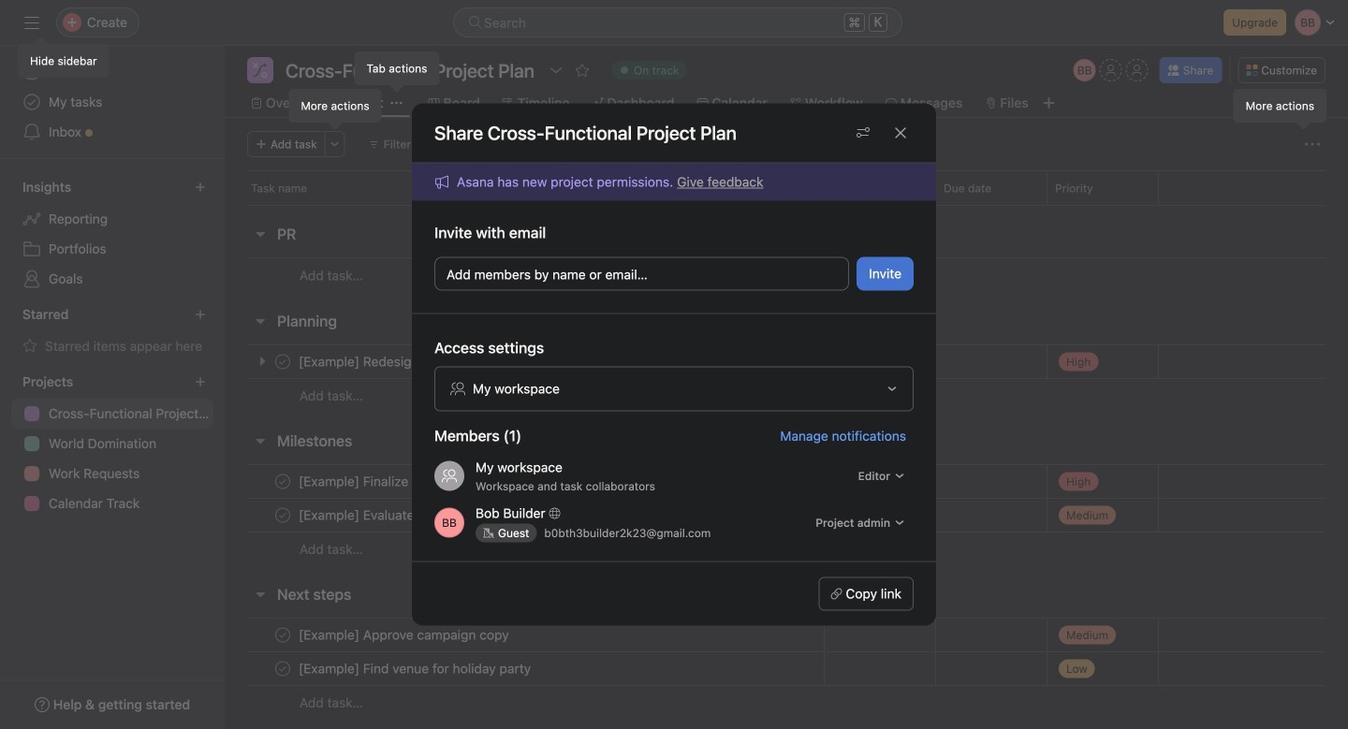 Task type: vqa. For each thing, say whether or not it's contained in the screenshot.
second Task name text box from the bottom
yes



Task type: locate. For each thing, give the bounding box(es) containing it.
2 vertical spatial collapse task list for this group image
[[253, 587, 268, 602]]

collapse task list for this group image
[[253, 227, 268, 242], [253, 433, 268, 448], [253, 587, 268, 602]]

mark complete checkbox for mark complete image
[[272, 504, 294, 527]]

banner
[[434, 172, 763, 192]]

close this dialog image
[[893, 125, 908, 140]]

0 vertical spatial task name text field
[[295, 472, 461, 491]]

Mark complete checkbox
[[272, 504, 294, 527], [272, 624, 294, 646], [272, 658, 294, 680]]

0 vertical spatial collapse task list for this group image
[[253, 227, 268, 242]]

[example] find venue for holiday party cell
[[225, 652, 824, 686]]

1 collapse task list for this group image from the top
[[253, 227, 268, 242]]

2 collapse task list for this group image from the top
[[253, 433, 268, 448]]

3 task name text field from the top
[[295, 660, 537, 678]]

add to starred image
[[575, 63, 590, 78]]

mark complete image inside the [example] evaluate new email marketing platform cell
[[272, 504, 294, 527]]

row
[[225, 170, 1348, 205], [247, 204, 1326, 206], [225, 257, 1348, 293], [225, 378, 1348, 413], [225, 464, 1348, 499], [225, 498, 1348, 533], [225, 532, 1348, 566], [225, 618, 1348, 653], [225, 652, 1348, 686], [225, 685, 1348, 720]]

mark complete image for collapse task list for this group icon associated with [example] finalize budget cell
[[272, 504, 294, 527]]

projects element
[[0, 365, 225, 522]]

1 mark complete image from the top
[[272, 504, 294, 527]]

header milestones tree grid
[[225, 464, 1348, 566]]

2 vertical spatial mark complete checkbox
[[272, 658, 294, 680]]

tooltip
[[19, 39, 108, 77], [355, 52, 439, 90], [290, 90, 381, 127], [1235, 90, 1326, 127]]

1 vertical spatial mark complete checkbox
[[272, 624, 294, 646]]

task name text field for mark complete image
[[295, 506, 602, 525]]

2 vertical spatial mark complete image
[[272, 658, 294, 680]]

task name text field inside the [example] evaluate new email marketing platform cell
[[295, 506, 602, 525]]

mark complete image
[[272, 504, 294, 527], [272, 624, 294, 646], [272, 658, 294, 680]]

dialog
[[412, 103, 936, 626]]

2 vertical spatial task name text field
[[295, 660, 537, 678]]

project permissions image
[[856, 125, 871, 140]]

[example] approve campaign copy cell
[[225, 618, 824, 653]]

insights element
[[0, 170, 225, 298]]

1 mark complete checkbox from the top
[[272, 504, 294, 527]]

1 vertical spatial task name text field
[[295, 506, 602, 525]]

2 task name text field from the top
[[295, 506, 602, 525]]

mark complete checkbox inside the [example] evaluate new email marketing platform cell
[[272, 504, 294, 527]]

3 mark complete image from the top
[[272, 658, 294, 680]]

1 vertical spatial collapse task list for this group image
[[253, 433, 268, 448]]

None text field
[[281, 57, 539, 83]]

1 vertical spatial mark complete image
[[272, 624, 294, 646]]

mark complete checkbox inside [example] find venue for holiday party cell
[[272, 658, 294, 680]]

1 task name text field from the top
[[295, 472, 461, 491]]

task name text field inside [example] find venue for holiday party cell
[[295, 660, 537, 678]]

header next steps tree grid
[[225, 618, 1348, 720]]

Task name text field
[[295, 472, 461, 491], [295, 506, 602, 525], [295, 660, 537, 678]]

2 mark complete image from the top
[[272, 624, 294, 646]]

manage project members image
[[1074, 59, 1096, 81]]

2 mark complete checkbox from the top
[[272, 624, 294, 646]]

3 collapse task list for this group image from the top
[[253, 587, 268, 602]]

3 mark complete checkbox from the top
[[272, 658, 294, 680]]

0 vertical spatial mark complete image
[[272, 504, 294, 527]]

0 vertical spatial mark complete checkbox
[[272, 504, 294, 527]]

mark complete image inside [example] find venue for holiday party cell
[[272, 658, 294, 680]]

mark complete image
[[272, 470, 294, 493]]

task name text field for mark complete icon in the [example] approve campaign copy cell
[[295, 660, 537, 678]]



Task type: describe. For each thing, give the bounding box(es) containing it.
line_and_symbols image
[[253, 63, 268, 78]]

mark complete image inside [example] approve campaign copy cell
[[272, 624, 294, 646]]

mark complete image for collapse task list for this group icon for [example] approve campaign copy cell
[[272, 658, 294, 680]]

starred element
[[0, 298, 225, 365]]

Mark complete checkbox
[[272, 470, 294, 493]]

collapse task list for this group image for [example] approve campaign copy cell
[[253, 587, 268, 602]]

Task name text field
[[295, 626, 515, 645]]

collapse task list for this group image
[[253, 314, 268, 329]]

mark complete checkbox inside [example] approve campaign copy cell
[[272, 624, 294, 646]]

hide sidebar image
[[24, 15, 39, 30]]

mark complete checkbox for mark complete icon in the [example] approve campaign copy cell
[[272, 658, 294, 680]]

[example] evaluate new email marketing platform cell
[[225, 498, 824, 533]]

collapse task list for this group image for [example] finalize budget cell
[[253, 433, 268, 448]]

header planning tree grid
[[225, 345, 1348, 413]]

global element
[[0, 46, 225, 158]]

[example] finalize budget cell
[[225, 464, 824, 499]]

task name text field inside [example] finalize budget cell
[[295, 472, 461, 491]]



